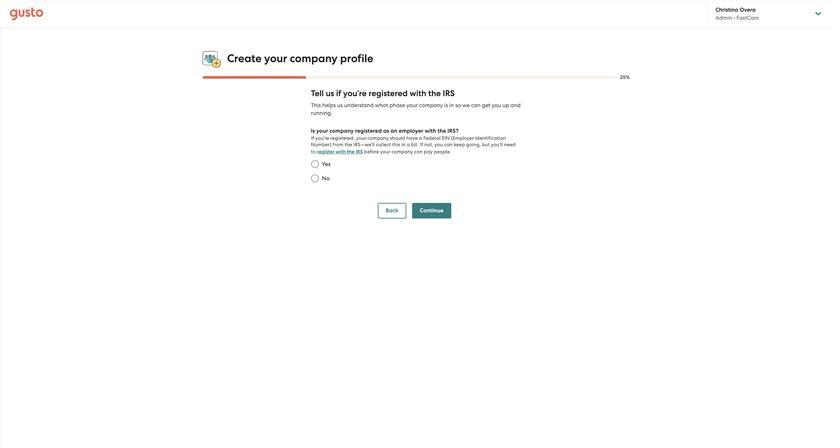 Task type: vqa. For each thing, say whether or not it's contained in the screenshot.
No radio on the top left
yes



Task type: describe. For each thing, give the bounding box(es) containing it.
your inside if you're registered, your company should have a federal ein (employer identification number) from the irs—we'll collect this in a bit. if not, you can keep going, but you'll need to
[[356, 135, 366, 141]]

can inside this helps us understand what phase your company is in so we can get you up and running.
[[471, 102, 481, 109]]

continue button
[[412, 203, 451, 219]]

understand
[[344, 102, 374, 109]]

0 vertical spatial with
[[410, 88, 426, 99]]

collect
[[376, 142, 391, 148]]

can inside if you're registered, your company should have a federal ein (employer identification number) from the irs—we'll collect this in a bit. if not, you can keep going, but you'll need to
[[444, 142, 453, 148]]

need
[[504, 142, 516, 148]]

0 horizontal spatial us
[[326, 88, 334, 99]]

up
[[503, 102, 509, 109]]

register with the irs link
[[317, 149, 363, 155]]

create your company profile
[[227, 52, 373, 65]]

before
[[364, 149, 379, 155]]

Yes radio
[[308, 157, 322, 171]]

this
[[311, 102, 321, 109]]

this
[[392, 142, 400, 148]]

the up this helps us understand what phase your company is in so we can get you up and running.
[[428, 88, 441, 99]]

is your company registered as an employer with the irs?
[[311, 128, 459, 134]]

as
[[383, 128, 389, 134]]

continue
[[420, 207, 444, 214]]

what
[[375, 102, 388, 109]]

company inside if you're registered, your company should have a federal ein (employer identification number) from the irs—we'll collect this in a bit. if not, you can keep going, but you'll need to
[[368, 135, 389, 141]]

profile
[[340, 52, 373, 65]]

get
[[482, 102, 490, 109]]

number)
[[311, 142, 331, 148]]

is
[[311, 128, 315, 134]]

no
[[322, 175, 330, 182]]

company inside this helps us understand what phase your company is in so we can get you up and running.
[[419, 102, 443, 109]]

registered,
[[330, 135, 355, 141]]

irs?
[[448, 128, 459, 134]]

register
[[317, 149, 335, 155]]

home image
[[10, 7, 43, 20]]

have
[[407, 135, 418, 141]]

0 horizontal spatial irs
[[356, 149, 363, 155]]

0 vertical spatial a
[[419, 135, 422, 141]]

this helps us understand what phase your company is in so we can get you up and running.
[[311, 102, 521, 116]]

(employer
[[451, 135, 474, 141]]

phase
[[390, 102, 405, 109]]

1 horizontal spatial you're
[[343, 88, 367, 99]]

back
[[386, 207, 398, 214]]

we
[[462, 102, 470, 109]]

admin
[[716, 15, 732, 21]]

you're inside if you're registered, your company should have a federal ein (employer identification number) from the irs—we'll collect this in a bit. if not, you can keep going, but you'll need to
[[315, 135, 329, 141]]

the inside if you're registered, your company should have a federal ein (employer identification number) from the irs—we'll collect this in a bit. if not, you can keep going, but you'll need to
[[345, 142, 352, 148]]



Task type: locate. For each thing, give the bounding box(es) containing it.
with up this helps us understand what phase your company is in so we can get you up and running.
[[410, 88, 426, 99]]

1 vertical spatial you
[[435, 142, 443, 148]]

your inside this helps us understand what phase your company is in so we can get you up and running.
[[407, 102, 418, 109]]

0 vertical spatial you
[[492, 102, 501, 109]]

should
[[390, 135, 405, 141]]

registered up what at the top left
[[369, 88, 408, 99]]

you're
[[343, 88, 367, 99], [315, 135, 329, 141]]

1 vertical spatial registered
[[355, 128, 382, 134]]

keep
[[454, 142, 465, 148]]

overa
[[740, 6, 756, 13]]

create
[[227, 52, 262, 65]]

us
[[326, 88, 334, 99], [337, 102, 343, 109]]

with
[[410, 88, 426, 99], [425, 128, 436, 134], [336, 149, 346, 155]]

helps
[[322, 102, 336, 109]]

No radio
[[308, 171, 322, 186]]

register with the irs before your company can pay people.
[[317, 149, 451, 155]]

the down registered, on the top left of page
[[345, 142, 352, 148]]

2 horizontal spatial can
[[471, 102, 481, 109]]

1 horizontal spatial a
[[419, 135, 422, 141]]

in inside this helps us understand what phase your company is in so we can get you up and running.
[[449, 102, 454, 109]]

25%
[[620, 75, 630, 80]]

0 vertical spatial can
[[471, 102, 481, 109]]

1 horizontal spatial irs
[[443, 88, 455, 99]]

0 horizontal spatial you're
[[315, 135, 329, 141]]

in
[[449, 102, 454, 109], [402, 142, 406, 148]]

not,
[[424, 142, 433, 148]]

and
[[511, 102, 521, 109]]

your right is in the left of the page
[[316, 128, 328, 134]]

1 horizontal spatial us
[[337, 102, 343, 109]]

if down is in the left of the page
[[311, 135, 314, 141]]

going,
[[466, 142, 481, 148]]

fastcars
[[737, 15, 759, 21]]

0 vertical spatial if
[[311, 135, 314, 141]]

registered up irs—we'll
[[355, 128, 382, 134]]

tell us if you're registered with the irs
[[311, 88, 455, 99]]

2 vertical spatial can
[[414, 149, 423, 155]]

the
[[428, 88, 441, 99], [438, 128, 446, 134], [345, 142, 352, 148], [347, 149, 355, 155]]

a left bit.
[[407, 142, 410, 148]]

in inside if you're registered, your company should have a federal ein (employer identification number) from the irs—we'll collect this in a bit. if not, you can keep going, but you'll need to
[[402, 142, 406, 148]]

1 vertical spatial in
[[402, 142, 406, 148]]

1 vertical spatial with
[[425, 128, 436, 134]]

1 vertical spatial can
[[444, 142, 453, 148]]

•
[[734, 15, 735, 21]]

you're up understand at the left of the page
[[343, 88, 367, 99]]

1 horizontal spatial you
[[492, 102, 501, 109]]

if
[[336, 88, 341, 99]]

if right bit.
[[420, 142, 423, 148]]

0 horizontal spatial if
[[311, 135, 314, 141]]

tell
[[311, 88, 324, 99]]

if you're registered, your company should have a federal ein (employer identification number) from the irs—we'll collect this in a bit. if not, you can keep going, but you'll need to
[[311, 135, 516, 155]]

can
[[471, 102, 481, 109], [444, 142, 453, 148], [414, 149, 423, 155]]

1 horizontal spatial if
[[420, 142, 423, 148]]

1 vertical spatial us
[[337, 102, 343, 109]]

the down irs—we'll
[[347, 149, 355, 155]]

you left "up"
[[492, 102, 501, 109]]

you inside if you're registered, your company should have a federal ein (employer identification number) from the irs—we'll collect this in a bit. if not, you can keep going, but you'll need to
[[435, 142, 443, 148]]

0 vertical spatial you're
[[343, 88, 367, 99]]

0 vertical spatial us
[[326, 88, 334, 99]]

so
[[455, 102, 461, 109]]

can down ein on the top right of page
[[444, 142, 453, 148]]

an
[[391, 128, 397, 134]]

you
[[492, 102, 501, 109], [435, 142, 443, 148]]

can down bit.
[[414, 149, 423, 155]]

in right this
[[402, 142, 406, 148]]

can right 'we'
[[471, 102, 481, 109]]

back link
[[378, 203, 406, 219]]

you inside this helps us understand what phase your company is in so we can get you up and running.
[[492, 102, 501, 109]]

you'll
[[491, 142, 503, 148]]

1 vertical spatial irs
[[356, 149, 363, 155]]

your up irs—we'll
[[356, 135, 366, 141]]

0 vertical spatial in
[[449, 102, 454, 109]]

1 vertical spatial if
[[420, 142, 423, 148]]

is
[[444, 102, 448, 109]]

to
[[311, 149, 316, 155]]

us right helps
[[337, 102, 343, 109]]

if
[[311, 135, 314, 141], [420, 142, 423, 148]]

pay
[[424, 149, 433, 155]]

company
[[290, 52, 338, 65], [419, 102, 443, 109], [330, 128, 354, 134], [368, 135, 389, 141], [392, 149, 413, 155]]

0 horizontal spatial in
[[402, 142, 406, 148]]

2 vertical spatial with
[[336, 149, 346, 155]]

christina
[[716, 6, 738, 13]]

registered
[[369, 88, 408, 99], [355, 128, 382, 134]]

1 vertical spatial a
[[407, 142, 410, 148]]

yes
[[322, 161, 331, 167]]

in right is
[[449, 102, 454, 109]]

0 horizontal spatial a
[[407, 142, 410, 148]]

with up the federal
[[425, 128, 436, 134]]

running.
[[311, 110, 332, 116]]

0 horizontal spatial can
[[414, 149, 423, 155]]

irs—we'll
[[353, 142, 375, 148]]

the up ein on the top right of page
[[438, 128, 446, 134]]

from
[[333, 142, 343, 148]]

us inside this helps us understand what phase your company is in so we can get you up and running.
[[337, 102, 343, 109]]

identification
[[475, 135, 506, 141]]

you're up number)
[[315, 135, 329, 141]]

your right create
[[264, 52, 287, 65]]

irs up is
[[443, 88, 455, 99]]

0 horizontal spatial you
[[435, 142, 443, 148]]

but
[[482, 142, 490, 148]]

your down collect
[[380, 149, 391, 155]]

federal
[[423, 135, 441, 141]]

1 horizontal spatial in
[[449, 102, 454, 109]]

employer
[[399, 128, 424, 134]]

irs
[[443, 88, 455, 99], [356, 149, 363, 155]]

0 vertical spatial registered
[[369, 88, 408, 99]]

bit.
[[411, 142, 419, 148]]

your
[[264, 52, 287, 65], [407, 102, 418, 109], [316, 128, 328, 134], [356, 135, 366, 141], [380, 149, 391, 155]]

you up people.
[[435, 142, 443, 148]]

ein
[[442, 135, 450, 141]]

your right phase
[[407, 102, 418, 109]]

people.
[[434, 149, 451, 155]]

a right have
[[419, 135, 422, 141]]

1 horizontal spatial can
[[444, 142, 453, 148]]

a
[[419, 135, 422, 141], [407, 142, 410, 148]]

with down from
[[336, 149, 346, 155]]

us left if
[[326, 88, 334, 99]]

0 vertical spatial irs
[[443, 88, 455, 99]]

1 vertical spatial you're
[[315, 135, 329, 141]]

christina overa admin • fastcars
[[716, 6, 759, 21]]

irs down irs—we'll
[[356, 149, 363, 155]]



